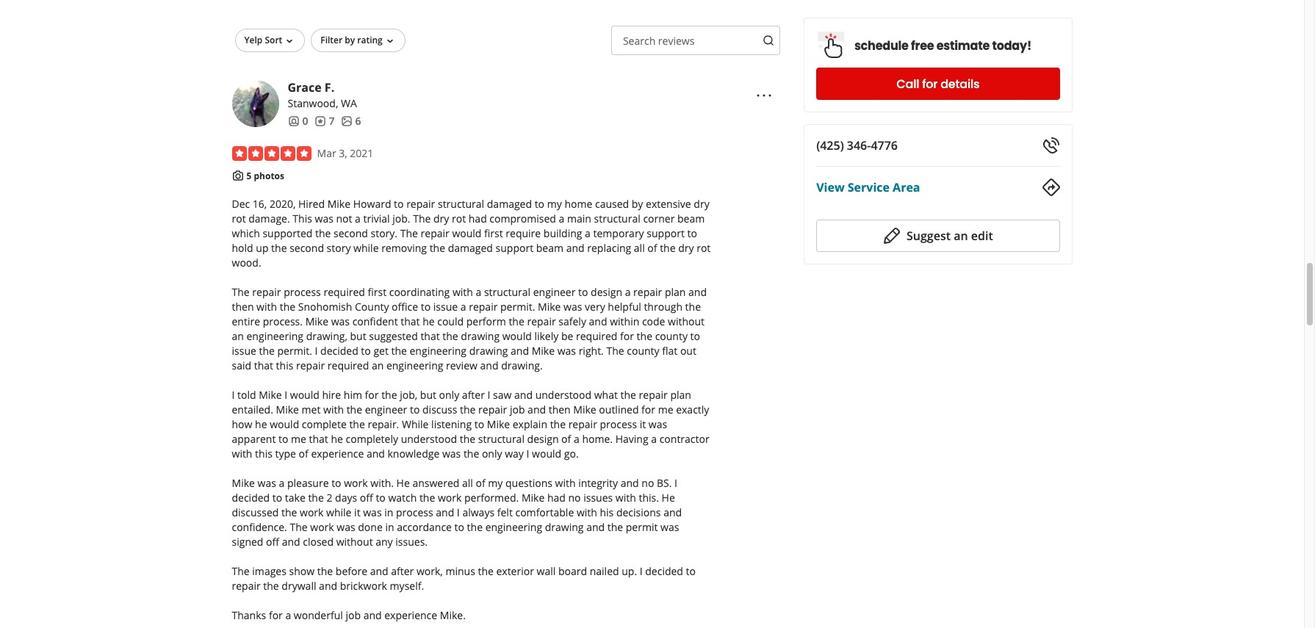 Task type: describe. For each thing, give the bounding box(es) containing it.
mike down what
[[573, 403, 596, 417]]

i inside the repair process required first coordinating with a structural engineer to design a repair plan and then with the snohomish county office to issue a repair permit. mike was very helpful through the entire process. mike was confident that he could perform the repair safely and within code without an engineering drawing, but suggested that the drawing would likely be required for the county to issue the permit. i decided to get the engineering drawing and mike was right. the county flat out said that this repair required an engineering review and drawing.
[[315, 344, 318, 358]]

work,
[[416, 565, 443, 578]]

integrity
[[578, 476, 618, 490]]

completely
[[346, 432, 398, 446]]

i left always
[[457, 506, 460, 520]]

the right "right."
[[606, 344, 624, 358]]

decided inside the repair process required first coordinating with a structural engineer to design a repair plan and then with the snohomish county office to issue a repair permit. mike was very helpful through the entire process. mike was confident that he could perform the repair safely and within code without an engineering drawing, but suggested that the drawing would likely be required for the county to issue the permit. i decided to get the engineering drawing and mike was right. the county flat out said that this repair required an engineering review and drawing.
[[320, 344, 358, 358]]

engineer inside i told mike i would hire him for the job, but only after i saw and understood what the repair plan entailed. mike met with the engineer to discuss the repair job and then mike outlined for me exactly how he would complete the repair. while listening to mike explain the repair process it was apparent to me that he completely understood the structural design of a home. having a contractor with this type of experience and knowledge was the only way i would go.
[[365, 403, 407, 417]]

job inside i told mike i would hire him for the job, but only after i saw and understood what the repair plan entailed. mike met with the engineer to discuss the repair job and then mike outlined for me exactly how he would complete the repair. while listening to mike explain the repair process it was apparent to me that he completely understood the structural design of a home. having a contractor with this type of experience and knowledge was the only way i would go.
[[510, 403, 525, 417]]

0 horizontal spatial only
[[439, 388, 459, 402]]

repair inside the images show the before and after work, minus the exterior wall board nailed up. i decided to repair the drywall and brickwork myself.
[[232, 579, 261, 593]]

with down hire
[[323, 403, 344, 417]]

go.
[[564, 447, 579, 461]]

an inside button
[[954, 228, 968, 244]]

a down 'main'
[[585, 227, 591, 241]]

view
[[816, 179, 845, 195]]

home.
[[582, 432, 613, 446]]

1 vertical spatial me
[[291, 432, 306, 446]]

decided inside the images show the before and after work, minus the exterior wall board nailed up. i decided to repair the drywall and brickwork myself.
[[645, 565, 683, 578]]

with.
[[370, 476, 394, 490]]

search image
[[763, 35, 774, 46]]

right.
[[579, 344, 604, 358]]

permit
[[626, 520, 658, 534]]

with down go.
[[555, 476, 576, 490]]

wall
[[537, 565, 556, 578]]

5 star rating image
[[232, 146, 311, 161]]

was right permit
[[661, 520, 679, 534]]

and up this.
[[621, 476, 639, 490]]

engineering up review
[[410, 344, 467, 358]]

told
[[237, 388, 256, 402]]

a up could
[[460, 300, 466, 314]]

review
[[446, 359, 477, 373]]

structural inside i told mike i would hire him for the job, but only after i saw and understood what the repair plan entailed. mike met with the engineer to discuss the repair job and then mike outlined for me exactly how he would complete the repair. while listening to mike explain the repair process it was apparent to me that he completely understood the structural design of a home. having a contractor with this type of experience and knowledge was the only way i would go.
[[478, 432, 525, 446]]

hire
[[322, 388, 341, 402]]

area
[[893, 179, 920, 195]]

1 vertical spatial experience
[[384, 609, 437, 623]]

entailed.
[[232, 403, 273, 417]]

to up out
[[690, 329, 700, 343]]

had inside "mike was a pleasure to work with. he answered all of my questions with integrity and no bs. i decided to take the 2 days off to watch the work performed. mike had no issues with this. he discussed the work while it was in process and i always felt comfortable with his decisions and confidence. the work was done in accordance to the engineering drawing and the permit was signed off and closed without any issues."
[[547, 491, 566, 505]]

his
[[600, 506, 614, 520]]

the up removing
[[400, 227, 418, 241]]

1 vertical spatial county
[[627, 344, 659, 358]]

grace f. stanwood, wa
[[288, 79, 357, 110]]

was up contractor
[[649, 418, 667, 432]]

through
[[644, 300, 682, 314]]

process inside the repair process required first coordinating with a structural engineer to design a repair plan and then with the snohomish county office to issue a repair permit. mike was very helpful through the entire process. mike was confident that he could perform the repair safely and within code without an engineering drawing, but suggested that the drawing would likely be required for the county to issue the permit. i decided to get the engineering drawing and mike was right. the county flat out said that this repair required an engineering review and drawing.
[[284, 285, 321, 299]]

i inside the images show the before and after work, minus the exterior wall board nailed up. i decided to repair the drywall and brickwork myself.
[[640, 565, 643, 578]]

entire
[[232, 315, 260, 329]]

2020,
[[270, 197, 296, 211]]

discuss
[[422, 403, 457, 417]]

and up drawing. on the bottom left of page
[[511, 344, 529, 358]]

1 horizontal spatial support
[[647, 227, 685, 241]]

work up closed
[[310, 520, 334, 534]]

repair down saw
[[478, 403, 507, 417]]

temporary
[[593, 227, 644, 241]]

view service area link
[[816, 179, 920, 195]]

photos element
[[341, 114, 361, 129]]

1 vertical spatial no
[[568, 491, 581, 505]]

process inside i told mike i would hire him for the job, but only after i saw and understood what the repair plan entailed. mike met with the engineer to discuss the repair job and then mike outlined for me exactly how he would complete the repair. while listening to mike explain the repair process it was apparent to me that he completely understood the structural design of a home. having a contractor with this type of experience and knowledge was the only way i would go.
[[600, 418, 637, 432]]

call for details button
[[816, 68, 1060, 100]]

suggest an edit button
[[816, 220, 1060, 252]]

to up type
[[278, 432, 288, 446]]

was down listening
[[442, 447, 461, 461]]

engineer inside the repair process required first coordinating with a structural engineer to design a repair plan and then with the snohomish county office to issue a repair permit. mike was very helpful through the entire process. mike was confident that he could perform the repair safely and within code without an engineering drawing, but suggested that the drawing would likely be required for the county to issue the permit. i decided to get the engineering drawing and mike was right. the county flat out said that this repair required an engineering review and drawing.
[[533, 285, 576, 299]]

for right him
[[365, 388, 379, 402]]

and right saw
[[514, 388, 533, 402]]

0 horizontal spatial second
[[290, 241, 324, 255]]

a left wonderful
[[285, 609, 291, 623]]

a right not
[[355, 212, 361, 226]]

5
[[246, 170, 252, 182]]

1 vertical spatial issue
[[232, 344, 256, 358]]

and down completely on the left bottom of the page
[[367, 447, 385, 461]]

to inside the images show the before and after work, minus the exterior wall board nailed up. i decided to repair the drywall and brickwork myself.
[[686, 565, 696, 578]]

a right "having"
[[651, 432, 657, 446]]

experience inside i told mike i would hire him for the job, but only after i saw and understood what the repair plan entailed. mike met with the engineer to discuss the repair job and then mike outlined for me exactly how he would complete the repair. while listening to mike explain the repair process it was apparent to me that he completely understood the structural design of a home. having a contractor with this type of experience and knowledge was the only way i would go.
[[311, 447, 364, 461]]

removing
[[381, 241, 427, 255]]

5 photos link
[[246, 170, 284, 182]]

16 friends v2 image
[[288, 115, 299, 127]]

2 vertical spatial required
[[328, 359, 369, 373]]

2 horizontal spatial rot
[[697, 241, 711, 255]]

and up explain in the left of the page
[[528, 403, 546, 417]]

a up perform
[[476, 285, 481, 299]]

to right listening
[[474, 418, 484, 432]]

to up 2
[[331, 476, 341, 490]]

f.
[[325, 79, 334, 96]]

to up while
[[410, 403, 420, 417]]

service
[[848, 179, 890, 195]]

1 vertical spatial in
[[385, 520, 394, 534]]

with up could
[[452, 285, 473, 299]]

up.
[[622, 565, 637, 578]]

1 horizontal spatial only
[[482, 447, 502, 461]]

16 camera v2 image
[[232, 170, 244, 181]]

this inside the repair process required first coordinating with a structural engineer to design a repair plan and then with the snohomish county office to issue a repair permit. mike was very helpful through the entire process. mike was confident that he could perform the repair safely and within code without an engineering drawing, but suggested that the drawing would likely be required for the county to issue the permit. i decided to get the engineering drawing and mike was right. the county flat out said that this repair required an engineering review and drawing.
[[276, 359, 293, 373]]

and down bs.
[[664, 506, 682, 520]]

comfortable
[[515, 506, 574, 520]]

24 directions v2 image
[[1042, 179, 1060, 196]]

to left get
[[361, 344, 371, 358]]

repair down "drawing,"
[[296, 359, 325, 373]]

photo of grace f. image
[[232, 80, 279, 127]]

work up days
[[344, 476, 368, 490]]

any
[[376, 535, 393, 549]]

hired
[[298, 197, 325, 211]]

1 vertical spatial understood
[[401, 432, 457, 446]]

sort
[[265, 34, 282, 46]]

3,
[[339, 146, 347, 160]]

0 vertical spatial damaged
[[487, 197, 532, 211]]

issues.
[[395, 535, 428, 549]]

0 horizontal spatial off
[[266, 535, 279, 549]]

a inside "mike was a pleasure to work with. he answered all of my questions with integrity and no bs. i decided to take the 2 days off to watch the work performed. mike had no issues with this. he discussed the work while it was in process and i always felt comfortable with his decisions and confidence. the work was done in accordance to the engineering drawing and the permit was signed off and closed without any issues."
[[279, 476, 285, 490]]

mike down likely
[[532, 344, 555, 358]]

i right way
[[526, 447, 529, 461]]

i right told
[[284, 388, 287, 402]]

mike left met
[[276, 403, 299, 417]]

could
[[437, 315, 464, 329]]

plan inside the repair process required first coordinating with a structural engineer to design a repair plan and then with the snohomish county office to issue a repair permit. mike was very helpful through the entire process. mike was confident that he could perform the repair safely and within code without an engineering drawing, but suggested that the drawing would likely be required for the county to issue the permit. i decided to get the engineering drawing and mike was right. the county flat out said that this repair required an engineering review and drawing.
[[665, 285, 686, 299]]

design inside i told mike i would hire him for the job, but only after i saw and understood what the repair plan entailed. mike met with the engineer to discuss the repair job and then mike outlined for me exactly how he would complete the repair. while listening to mike explain the repair process it was apparent to me that he completely understood the structural design of a home. having a contractor with this type of experience and knowledge was the only way i would go.
[[527, 432, 559, 446]]

24 phone v2 image
[[1042, 137, 1060, 154]]

structural inside the repair process required first coordinating with a structural engineer to design a repair plan and then with the snohomish county office to issue a repair permit. mike was very helpful through the entire process. mike was confident that he could perform the repair safely and within code without an engineering drawing, but suggested that the drawing would likely be required for the county to issue the permit. i decided to get the engineering drawing and mike was right. the county flat out said that this repair required an engineering review and drawing.
[[484, 285, 531, 299]]

mike up discussed
[[232, 476, 255, 490]]

1 horizontal spatial rot
[[452, 212, 466, 226]]

story
[[327, 241, 351, 255]]

office
[[392, 300, 418, 314]]

1 horizontal spatial he
[[331, 432, 343, 446]]

caused
[[595, 197, 629, 211]]

job.
[[392, 212, 410, 226]]

would left go.
[[532, 447, 561, 461]]

while
[[402, 418, 429, 432]]

would up met
[[290, 388, 319, 402]]

bs.
[[657, 476, 672, 490]]

require
[[506, 227, 541, 241]]

met
[[302, 403, 321, 417]]

to down coordinating at the top
[[421, 300, 431, 314]]

after inside i told mike i would hire him for the job, but only after i saw and understood what the repair plan entailed. mike met with the engineer to discuss the repair job and then mike outlined for me exactly how he would complete the repair. while listening to mike explain the repair process it was apparent to me that he completely understood the structural design of a home. having a contractor with this type of experience and knowledge was the only way i would go.
[[462, 388, 485, 402]]

1 vertical spatial damaged
[[448, 241, 493, 255]]

by inside popup button
[[345, 34, 355, 46]]

2 vertical spatial dry
[[678, 241, 694, 255]]

supported
[[263, 227, 313, 241]]

filter by rating button
[[311, 29, 405, 52]]

0 horizontal spatial rot
[[232, 212, 246, 226]]

a up go.
[[574, 432, 579, 446]]

0 vertical spatial beam
[[677, 212, 705, 226]]

repair up perform
[[469, 300, 498, 314]]

i told mike i would hire him for the job, but only after i saw and understood what the repair plan entailed. mike met with the engineer to discuss the repair job and then mike outlined for me exactly how he would complete the repair. while listening to mike explain the repair process it was apparent to me that he completely understood the structural design of a home. having a contractor with this type of experience and knowledge was the only way i would go.
[[232, 388, 709, 461]]

a up building
[[559, 212, 564, 226]]

of up go.
[[561, 432, 571, 446]]

and down 'very'
[[589, 315, 607, 329]]

0 horizontal spatial an
[[232, 329, 244, 343]]

questions
[[505, 476, 552, 490]]

0 vertical spatial understood
[[535, 388, 591, 402]]

before
[[336, 565, 367, 578]]

to up 'very'
[[578, 285, 588, 299]]

this
[[293, 212, 312, 226]]

stanwood,
[[288, 96, 338, 110]]

mike down questions
[[522, 491, 545, 505]]

was up done
[[363, 506, 382, 520]]

menu image
[[755, 87, 773, 104]]

issues
[[583, 491, 613, 505]]

first inside the repair process required first coordinating with a structural engineer to design a repair plan and then with the snohomish county office to issue a repair permit. mike was very helpful through the entire process. mike was confident that he could perform the repair safely and within code without an engineering drawing, but suggested that the drawing would likely be required for the county to issue the permit. i decided to get the engineering drawing and mike was right. the county flat out said that this repair required an engineering review and drawing.
[[368, 285, 387, 299]]

repair up job.
[[406, 197, 435, 211]]

filter
[[321, 34, 342, 46]]

explain
[[513, 418, 547, 432]]

yelp sort button
[[235, 29, 305, 52]]

16 chevron down v2 image
[[284, 35, 296, 47]]

helpful
[[608, 300, 641, 314]]

0 vertical spatial he
[[396, 476, 410, 490]]

was down be
[[557, 344, 576, 358]]

0 vertical spatial second
[[334, 227, 368, 241]]

wa
[[341, 96, 357, 110]]

mike down saw
[[487, 418, 510, 432]]

for inside the repair process required first coordinating with a structural engineer to design a repair plan and then with the snohomish county office to issue a repair permit. mike was very helpful through the entire process. mike was confident that he could perform the repair safely and within code without an engineering drawing, but suggested that the drawing would likely be required for the county to issue the permit. i decided to get the engineering drawing and mike was right. the county flat out said that this repair required an engineering review and drawing.
[[620, 329, 634, 343]]

filter by rating
[[321, 34, 383, 46]]

it inside i told mike i would hire him for the job, but only after i saw and understood what the repair plan entailed. mike met with the engineer to discuss the repair job and then mike outlined for me exactly how he would complete the repair. while listening to mike explain the repair process it was apparent to me that he completely understood the structural design of a home. having a contractor with this type of experience and knowledge was the only way i would go.
[[640, 418, 646, 432]]

that down office
[[401, 315, 420, 329]]

would up type
[[270, 418, 299, 432]]

0 vertical spatial me
[[658, 403, 673, 417]]

1 vertical spatial dry
[[433, 212, 449, 226]]

was up "safely"
[[564, 300, 582, 314]]

and left closed
[[282, 535, 300, 549]]

repair up removing
[[421, 227, 449, 241]]

16 chevron down v2 image
[[384, 35, 396, 47]]

with up 'decisions'
[[616, 491, 636, 505]]

search reviews
[[623, 34, 695, 48]]

drywall
[[282, 579, 316, 593]]

to left take
[[272, 491, 282, 505]]

while inside "mike was a pleasure to work with. he answered all of my questions with integrity and no bs. i decided to take the 2 days off to watch the work performed. mike had no issues with this. he discussed the work while it was in process and i always felt comfortable with his decisions and confidence. the work was done in accordance to the engineering drawing and the permit was signed off and closed without any issues."
[[326, 506, 352, 520]]

that right said
[[254, 359, 273, 373]]

2 vertical spatial an
[[372, 359, 384, 373]]

1 horizontal spatial no
[[642, 476, 654, 490]]

show
[[289, 565, 315, 578]]

mike up "safely"
[[538, 300, 561, 314]]

0 horizontal spatial support
[[496, 241, 533, 255]]

i left told
[[232, 388, 235, 402]]

0 vertical spatial dry
[[694, 197, 709, 211]]

coordinating
[[389, 285, 450, 299]]

then inside i told mike i would hire him for the job, but only after i saw and understood what the repair plan entailed. mike met with the engineer to discuss the repair job and then mike outlined for me exactly how he would complete the repair. while listening to mike explain the repair process it was apparent to me that he completely understood the structural design of a home. having a contractor with this type of experience and knowledge was the only way i would go.
[[549, 403, 571, 417]]

type
[[275, 447, 296, 461]]

how
[[232, 418, 252, 432]]

mike inside dec 16, 2020, hired mike howard to repair structural damaged to my home caused by extensive dry rot damage. this was not a trivial job. the dry rot had compromised a main structural corner beam which supported the second story. the repair would first require building a temporary support to hold up the second story while removing the damaged support beam and replacing all of the dry rot wood.
[[327, 197, 350, 211]]

wonderful
[[294, 609, 343, 623]]

images
[[252, 565, 286, 578]]

rating
[[357, 34, 383, 46]]

out
[[680, 344, 696, 358]]

0 vertical spatial drawing
[[461, 329, 500, 343]]

repair down flat
[[639, 388, 668, 402]]

and down brickwork
[[363, 609, 382, 623]]

drawing,
[[306, 329, 347, 343]]

i right bs.
[[674, 476, 677, 490]]

for right outlined
[[641, 403, 655, 417]]

for inside button
[[922, 75, 938, 92]]

this.
[[639, 491, 659, 505]]

was inside dec 16, 2020, hired mike howard to repair structural damaged to my home caused by extensive dry rot damage. this was not a trivial job. the dry rot had compromised a main structural corner beam which supported the second story. the repair would first require building a temporary support to hold up the second story while removing the damaged support beam and replacing all of the dry rot wood.
[[315, 212, 333, 226]]

repair up home. on the bottom left
[[568, 418, 597, 432]]

after inside the images show the before and after work, minus the exterior wall board nailed up. i decided to repair the drywall and brickwork myself.
[[391, 565, 414, 578]]

mike was a pleasure to work with. he answered all of my questions with integrity and no bs. i decided to take the 2 days off to watch the work performed. mike had no issues with this. he discussed the work while it was in process and i always felt comfortable with his decisions and confidence. the work was done in accordance to the engineering drawing and the permit was signed off and closed without any issues.
[[232, 476, 682, 549]]

having
[[615, 432, 648, 446]]

to down always
[[454, 520, 464, 534]]

and up brickwork
[[370, 565, 388, 578]]

very
[[585, 300, 605, 314]]

by inside dec 16, 2020, hired mike howard to repair structural damaged to my home caused by extensive dry rot damage. this was not a trivial job. the dry rot had compromised a main structural corner beam which supported the second story. the repair would first require building a temporary support to hold up the second story while removing the damaged support beam and replacing all of the dry rot wood.
[[632, 197, 643, 211]]

and up accordance
[[436, 506, 454, 520]]

repair up through on the top
[[633, 285, 662, 299]]

he inside the repair process required first coordinating with a structural engineer to design a repair plan and then with the snohomish county office to issue a repair permit. mike was very helpful through the entire process. mike was confident that he could perform the repair safely and within code without an engineering drawing, but suggested that the drawing would likely be required for the county to issue the permit. i decided to get the engineering drawing and mike was right. the county flat out said that this repair required an engineering review and drawing.
[[423, 315, 435, 329]]

thanks
[[232, 609, 266, 623]]

schedule free estimate today!
[[854, 37, 1031, 54]]

wood.
[[232, 256, 261, 270]]

reviews
[[658, 34, 695, 48]]

with down issues
[[577, 506, 597, 520]]

but inside the repair process required first coordinating with a structural engineer to design a repair plan and then with the snohomish county office to issue a repair permit. mike was very helpful through the entire process. mike was confident that he could perform the repair safely and within code without an engineering drawing, but suggested that the drawing would likely be required for the county to issue the permit. i decided to get the engineering drawing and mike was right. the county flat out said that this repair required an engineering review and drawing.
[[350, 329, 366, 343]]

what
[[594, 388, 618, 402]]

to down with. at the left
[[376, 491, 386, 505]]

while inside dec 16, 2020, hired mike howard to repair structural damaged to my home caused by extensive dry rot damage. this was not a trivial job. the dry rot had compromised a main structural corner beam which supported the second story. the repair would first require building a temporary support to hold up the second story while removing the damaged support beam and replacing all of the dry rot wood.
[[353, 241, 379, 255]]

the up entire
[[232, 285, 250, 299]]



Task type: vqa. For each thing, say whether or not it's contained in the screenshot.
dry to the top
yes



Task type: locate. For each thing, give the bounding box(es) containing it.
he left could
[[423, 315, 435, 329]]

it down days
[[354, 506, 360, 520]]

decided
[[320, 344, 358, 358], [232, 491, 270, 505], [645, 565, 683, 578]]

and inside dec 16, 2020, hired mike howard to repair structural damaged to my home caused by extensive dry rot damage. this was not a trivial job. the dry rot had compromised a main structural corner beam which supported the second story. the repair would first require building a temporary support to hold up the second story while removing the damaged support beam and replacing all of the dry rot wood.
[[566, 241, 585, 255]]

0 vertical spatial no
[[642, 476, 654, 490]]

county
[[655, 329, 688, 343], [627, 344, 659, 358]]

grace
[[288, 79, 322, 96]]

0 vertical spatial required
[[324, 285, 365, 299]]

decisions
[[616, 506, 661, 520]]

0 vertical spatial only
[[439, 388, 459, 402]]

0 vertical spatial county
[[655, 329, 688, 343]]

0 horizontal spatial it
[[354, 506, 360, 520]]

0 vertical spatial it
[[640, 418, 646, 432]]

done
[[358, 520, 383, 534]]

0 horizontal spatial issue
[[232, 344, 256, 358]]

0 horizontal spatial beam
[[536, 241, 564, 255]]

dry
[[694, 197, 709, 211], [433, 212, 449, 226], [678, 241, 694, 255]]

issue up could
[[433, 300, 458, 314]]

watch
[[388, 491, 417, 505]]

free
[[911, 37, 934, 54]]

0 horizontal spatial decided
[[232, 491, 270, 505]]

0 vertical spatial after
[[462, 388, 485, 402]]

knowledge
[[388, 447, 440, 461]]

and down his in the left bottom of the page
[[586, 520, 605, 534]]

16 review v2 image
[[314, 115, 326, 127]]

by
[[345, 34, 355, 46], [632, 197, 643, 211]]

had
[[469, 212, 487, 226], [547, 491, 566, 505]]

engineering down process.
[[246, 329, 303, 343]]

without
[[668, 315, 705, 329], [336, 535, 373, 549]]

then inside the repair process required first coordinating with a structural engineer to design a repair plan and then with the snohomish county office to issue a repair permit. mike was very helpful through the entire process. mike was confident that he could perform the repair safely and within code without an engineering drawing, but suggested that the drawing would likely be required for the county to issue the permit. i decided to get the engineering drawing and mike was right. the county flat out said that this repair required an engineering review and drawing.
[[232, 300, 254, 314]]

design inside the repair process required first coordinating with a structural engineer to design a repair plan and then with the snohomish county office to issue a repair permit. mike was very helpful through the entire process. mike was confident that he could perform the repair safely and within code without an engineering drawing, but suggested that the drawing would likely be required for the county to issue the permit. i decided to get the engineering drawing and mike was right. the county flat out said that this repair required an engineering review and drawing.
[[591, 285, 622, 299]]

0 horizontal spatial then
[[232, 300, 254, 314]]

to up job.
[[394, 197, 404, 211]]

i right up.
[[640, 565, 643, 578]]

1 vertical spatial off
[[266, 535, 279, 549]]

process inside "mike was a pleasure to work with. he answered all of my questions with integrity and no bs. i decided to take the 2 days off to watch the work performed. mike had no issues with this. he discussed the work while it was in process and i always felt comfortable with his decisions and confidence. the work was done in accordance to the engineering drawing and the permit was signed off and closed without any issues."
[[396, 506, 433, 520]]

by right filter
[[345, 34, 355, 46]]

1 horizontal spatial understood
[[535, 388, 591, 402]]

0 vertical spatial permit.
[[500, 300, 535, 314]]

all inside dec 16, 2020, hired mike howard to repair structural damaged to my home caused by extensive dry rot damage. this was not a trivial job. the dry rot had compromised a main structural corner beam which supported the second story. the repair would first require building a temporary support to hold up the second story while removing the damaged support beam and replacing all of the dry rot wood.
[[634, 241, 645, 255]]

decided right up.
[[645, 565, 683, 578]]

job down brickwork
[[346, 609, 361, 623]]

0 vertical spatial decided
[[320, 344, 358, 358]]

of inside "mike was a pleasure to work with. he answered all of my questions with integrity and no bs. i decided to take the 2 days off to watch the work performed. mike had no issues with this. he discussed the work while it was in process and i always felt comfortable with his decisions and confidence. the work was done in accordance to the engineering drawing and the permit was signed off and closed without any issues."
[[476, 476, 485, 490]]

he down bs.
[[662, 491, 675, 505]]

16 photos v2 image
[[341, 115, 352, 127]]

search
[[623, 34, 655, 48]]

suggest an edit
[[907, 228, 993, 244]]

0 horizontal spatial understood
[[401, 432, 457, 446]]

0 horizontal spatial experience
[[311, 447, 364, 461]]

engineering up job,
[[386, 359, 443, 373]]

dec
[[232, 197, 250, 211]]

1 horizontal spatial while
[[353, 241, 379, 255]]

home
[[565, 197, 592, 211]]

0 horizontal spatial process
[[284, 285, 321, 299]]

1 vertical spatial but
[[420, 388, 436, 402]]

would inside dec 16, 2020, hired mike howard to repair structural damaged to my home caused by extensive dry rot damage. this was not a trivial job. the dry rot had compromised a main structural corner beam which supported the second story. the repair would first require building a temporary support to hold up the second story while removing the damaged support beam and replacing all of the dry rot wood.
[[452, 227, 482, 241]]

0 horizontal spatial this
[[255, 447, 272, 461]]

1 vertical spatial an
[[232, 329, 244, 343]]

drawing inside "mike was a pleasure to work with. he answered all of my questions with integrity and no bs. i decided to take the 2 days off to watch the work performed. mike had no issues with this. he discussed the work while it was in process and i always felt comfortable with his decisions and confidence. the work was done in accordance to the engineering drawing and the permit was signed off and closed without any issues."
[[545, 520, 584, 534]]

1 horizontal spatial after
[[462, 388, 485, 402]]

1 vertical spatial after
[[391, 565, 414, 578]]

without inside "mike was a pleasure to work with. he answered all of my questions with integrity and no bs. i decided to take the 2 days off to watch the work performed. mike had no issues with this. he discussed the work while it was in process and i always felt comfortable with his decisions and confidence. the work was done in accordance to the engineering drawing and the permit was signed off and closed without any issues."
[[336, 535, 373, 549]]

  text field
[[611, 26, 780, 55]]

to up compromised
[[535, 197, 544, 211]]

first inside dec 16, 2020, hired mike howard to repair structural damaged to my home caused by extensive dry rot damage. this was not a trivial job. the dry rot had compromised a main structural corner beam which supported the second story. the repair would first require building a temporary support to hold up the second story while removing the damaged support beam and replacing all of the dry rot wood.
[[484, 227, 503, 241]]

decided down "drawing,"
[[320, 344, 358, 358]]

apparent
[[232, 432, 276, 446]]

2 horizontal spatial process
[[600, 418, 637, 432]]

16,
[[253, 197, 267, 211]]

felt
[[497, 506, 513, 520]]

up
[[256, 241, 269, 255]]

1 horizontal spatial job
[[510, 403, 525, 417]]

today!
[[992, 37, 1031, 54]]

(425)
[[816, 137, 844, 154]]

support down require
[[496, 241, 533, 255]]

and up out
[[688, 285, 707, 299]]

engineering
[[246, 329, 303, 343], [410, 344, 467, 358], [386, 359, 443, 373], [485, 520, 542, 534]]

1 vertical spatial job
[[346, 609, 361, 623]]

confident
[[352, 315, 398, 329]]

this inside i told mike i would hire him for the job, but only after i saw and understood what the repair plan entailed. mike met with the engineer to discuss the repair job and then mike outlined for me exactly how he would complete the repair. while listening to mike explain the repair process it was apparent to me that he completely understood the structural design of a home. having a contractor with this type of experience and knowledge was the only way i would go.
[[255, 447, 272, 461]]

1 horizontal spatial permit.
[[500, 300, 535, 314]]

building
[[544, 227, 582, 241]]

friends element
[[288, 114, 308, 129]]

an down get
[[372, 359, 384, 373]]

first
[[484, 227, 503, 241], [368, 285, 387, 299]]

support down corner
[[647, 227, 685, 241]]

myself.
[[390, 579, 424, 593]]

1 vertical spatial support
[[496, 241, 533, 255]]

0 vertical spatial then
[[232, 300, 254, 314]]

2 vertical spatial decided
[[645, 565, 683, 578]]

then up go.
[[549, 403, 571, 417]]

2 horizontal spatial decided
[[645, 565, 683, 578]]

which
[[232, 227, 260, 241]]

me left "exactly"
[[658, 403, 673, 417]]

mike.
[[440, 609, 466, 623]]

1 horizontal spatial design
[[591, 285, 622, 299]]

decided up discussed
[[232, 491, 270, 505]]

0 horizontal spatial without
[[336, 535, 373, 549]]

discussed
[[232, 506, 279, 520]]

1 vertical spatial he
[[662, 491, 675, 505]]

yelp sort
[[244, 34, 282, 46]]

0 vertical spatial experience
[[311, 447, 364, 461]]

required up him
[[328, 359, 369, 373]]

4776
[[871, 137, 898, 154]]

for right thanks
[[269, 609, 283, 623]]

would inside the repair process required first coordinating with a structural engineer to design a repair plan and then with the snohomish county office to issue a repair permit. mike was very helpful through the entire process. mike was confident that he could perform the repair safely and within code without an engineering drawing, but suggested that the drawing would likely be required for the county to issue the permit. i decided to get the engineering drawing and mike was right. the county flat out said that this repair required an engineering review and drawing.
[[502, 329, 532, 343]]

with down apparent
[[232, 447, 252, 461]]

without down done
[[336, 535, 373, 549]]

likely
[[534, 329, 559, 343]]

1 horizontal spatial me
[[658, 403, 673, 417]]

process up "snohomish"
[[284, 285, 321, 299]]

repair up process.
[[252, 285, 281, 299]]

0 horizontal spatial job
[[346, 609, 361, 623]]

all inside "mike was a pleasure to work with. he answered all of my questions with integrity and no bs. i decided to take the 2 days off to watch the work performed. mike had no issues with this. he discussed the work while it was in process and i always felt comfortable with his decisions and confidence. the work was done in accordance to the engineering drawing and the permit was signed off and closed without any issues."
[[462, 476, 473, 490]]

required up "right."
[[576, 329, 617, 343]]

edit
[[971, 228, 993, 244]]

this
[[276, 359, 293, 373], [255, 447, 272, 461]]

with up process.
[[256, 300, 277, 314]]

brickwork
[[340, 579, 387, 593]]

way
[[505, 447, 524, 461]]

i left saw
[[487, 388, 490, 402]]

mike
[[327, 197, 350, 211], [538, 300, 561, 314], [305, 315, 328, 329], [532, 344, 555, 358], [259, 388, 282, 402], [276, 403, 299, 417], [573, 403, 596, 417], [487, 418, 510, 432], [232, 476, 255, 490], [522, 491, 545, 505]]

for
[[922, 75, 938, 92], [620, 329, 634, 343], [365, 388, 379, 402], [641, 403, 655, 417], [269, 609, 283, 623]]

second down not
[[334, 227, 368, 241]]

this down apparent
[[255, 447, 272, 461]]

pleasure
[[287, 476, 329, 490]]

to right up.
[[686, 565, 696, 578]]

1 horizontal spatial experience
[[384, 609, 437, 623]]

permit. down process.
[[277, 344, 312, 358]]

my inside "mike was a pleasure to work with. he answered all of my questions with integrity and no bs. i decided to take the 2 days off to watch the work performed. mike had no issues with this. he discussed the work while it was in process and i always felt comfortable with his decisions and confidence. the work was done in accordance to the engineering drawing and the permit was signed off and closed without any issues."
[[488, 476, 503, 490]]

1 vertical spatial he
[[255, 418, 267, 432]]

1 vertical spatial permit.
[[277, 344, 312, 358]]

had left compromised
[[469, 212, 487, 226]]

repair up likely
[[527, 315, 556, 329]]

1 vertical spatial second
[[290, 241, 324, 255]]

had inside dec 16, 2020, hired mike howard to repair structural damaged to my home caused by extensive dry rot damage. this was not a trivial job. the dry rot had compromised a main structural corner beam which supported the second story. the repair would first require building a temporary support to hold up the second story while removing the damaged support beam and replacing all of the dry rot wood.
[[469, 212, 487, 226]]

1 vertical spatial drawing
[[469, 344, 508, 358]]

to down extensive
[[687, 227, 697, 241]]

my up performed. at the left
[[488, 476, 503, 490]]

flat
[[662, 344, 678, 358]]

contractor
[[659, 432, 709, 446]]

was up "drawing,"
[[331, 315, 350, 329]]

0 vertical spatial issue
[[433, 300, 458, 314]]

me
[[658, 403, 673, 417], [291, 432, 306, 446]]

and
[[566, 241, 585, 255], [688, 285, 707, 299], [589, 315, 607, 329], [511, 344, 529, 358], [480, 359, 498, 373], [514, 388, 533, 402], [528, 403, 546, 417], [367, 447, 385, 461], [621, 476, 639, 490], [436, 506, 454, 520], [664, 506, 682, 520], [586, 520, 605, 534], [282, 535, 300, 549], [370, 565, 388, 578], [319, 579, 337, 593], [363, 609, 382, 623]]

engineer up repair.
[[365, 403, 407, 417]]

1 horizontal spatial beam
[[677, 212, 705, 226]]

grace f. link
[[288, 79, 334, 96]]

0 horizontal spatial me
[[291, 432, 306, 446]]

without inside the repair process required first coordinating with a structural engineer to design a repair plan and then with the snohomish county office to issue a repair permit. mike was very helpful through the entire process. mike was confident that he could perform the repair safely and within code without an engineering drawing, but suggested that the drawing would likely be required for the county to issue the permit. i decided to get the engineering drawing and mike was right. the county flat out said that this repair required an engineering review and drawing.
[[668, 315, 705, 329]]

6
[[355, 114, 361, 128]]

my for questions
[[488, 476, 503, 490]]

0
[[302, 114, 308, 128]]

with
[[452, 285, 473, 299], [256, 300, 277, 314], [323, 403, 344, 417], [232, 447, 252, 461], [555, 476, 576, 490], [616, 491, 636, 505], [577, 506, 597, 520]]

was left done
[[337, 520, 355, 534]]

exterior
[[496, 565, 534, 578]]

after left saw
[[462, 388, 485, 402]]

safely
[[559, 315, 586, 329]]

1 vertical spatial required
[[576, 329, 617, 343]]

saw
[[493, 388, 512, 402]]

an left edit
[[954, 228, 968, 244]]

1 horizontal spatial it
[[640, 418, 646, 432]]

engineering inside "mike was a pleasure to work with. he answered all of my questions with integrity and no bs. i decided to take the 2 days off to watch the work performed. mike had no issues with this. he discussed the work while it was in process and i always felt comfortable with his decisions and confidence. the work was done in accordance to the engineering drawing and the permit was signed off and closed without any issues."
[[485, 520, 542, 534]]

accordance
[[397, 520, 452, 534]]

1 horizontal spatial an
[[372, 359, 384, 373]]

2 vertical spatial drawing
[[545, 520, 584, 534]]

an down entire
[[232, 329, 244, 343]]

1 vertical spatial this
[[255, 447, 272, 461]]

1 vertical spatial without
[[336, 535, 373, 549]]

snohomish
[[298, 300, 352, 314]]

my inside dec 16, 2020, hired mike howard to repair structural damaged to my home caused by extensive dry rot damage. this was not a trivial job. the dry rot had compromised a main structural corner beam which supported the second story. the repair would first require building a temporary support to hold up the second story while removing the damaged support beam and replacing all of the dry rot wood.
[[547, 197, 562, 211]]

performed.
[[464, 491, 519, 505]]

of inside dec 16, 2020, hired mike howard to repair structural damaged to my home caused by extensive dry rot damage. this was not a trivial job. the dry rot had compromised a main structural corner beam which supported the second story. the repair would first require building a temporary support to hold up the second story while removing the damaged support beam and replacing all of the dry rot wood.
[[647, 241, 657, 255]]

and down before
[[319, 579, 337, 593]]

0 vertical spatial an
[[954, 228, 968, 244]]

design down explain in the left of the page
[[527, 432, 559, 446]]

that inside i told mike i would hire him for the job, but only after i saw and understood what the repair plan entailed. mike met with the engineer to discuss the repair job and then mike outlined for me exactly how he would complete the repair. while listening to mike explain the repair process it was apparent to me that he completely understood the structural design of a home. having a contractor with this type of experience and knowledge was the only way i would go.
[[309, 432, 328, 446]]

a up helpful
[[625, 285, 631, 299]]

permit.
[[500, 300, 535, 314], [277, 344, 312, 358]]

would left require
[[452, 227, 482, 241]]

(425) 346-4776
[[816, 137, 898, 154]]

plan
[[665, 285, 686, 299], [670, 388, 691, 402]]

howard
[[353, 197, 391, 211]]

second down supported
[[290, 241, 324, 255]]

he
[[396, 476, 410, 490], [662, 491, 675, 505]]

2 horizontal spatial an
[[954, 228, 968, 244]]

nailed
[[590, 565, 619, 578]]

dec 16, 2020, hired mike howard to repair structural damaged to my home caused by extensive dry rot damage. this was not a trivial job. the dry rot had compromised a main structural corner beam which supported the second story. the repair would first require building a temporary support to hold up the second story while removing the damaged support beam and replacing all of the dry rot wood.
[[232, 197, 711, 270]]

structural
[[438, 197, 484, 211], [594, 212, 640, 226], [484, 285, 531, 299], [478, 432, 525, 446]]

0 vertical spatial without
[[668, 315, 705, 329]]

process up accordance
[[396, 506, 433, 520]]

0 vertical spatial all
[[634, 241, 645, 255]]

first up county
[[368, 285, 387, 299]]

decided inside "mike was a pleasure to work with. he answered all of my questions with integrity and no bs. i decided to take the 2 days off to watch the work performed. mike had no issues with this. he discussed the work while it was in process and i always felt comfortable with his decisions and confidence. the work was done in accordance to the engineering drawing and the permit was signed off and closed without any issues."
[[232, 491, 270, 505]]

my
[[547, 197, 562, 211], [488, 476, 503, 490]]

1 vertical spatial had
[[547, 491, 566, 505]]

of right type
[[299, 447, 308, 461]]

understood down while
[[401, 432, 457, 446]]

1 horizontal spatial had
[[547, 491, 566, 505]]

suggest
[[907, 228, 951, 244]]

but down confident
[[350, 329, 366, 343]]

outlined
[[599, 403, 639, 417]]

the inside "mike was a pleasure to work with. he answered all of my questions with integrity and no bs. i decided to take the 2 days off to watch the work performed. mike had no issues with this. he discussed the work while it was in process and i always felt comfortable with his decisions and confidence. the work was done in accordance to the engineering drawing and the permit was signed off and closed without any issues."
[[290, 520, 308, 534]]

work down answered
[[438, 491, 462, 505]]

it inside "mike was a pleasure to work with. he answered all of my questions with integrity and no bs. i decided to take the 2 days off to watch the work performed. mike had no issues with this. he discussed the work while it was in process and i always felt comfortable with his decisions and confidence. the work was done in accordance to the engineering drawing and the permit was signed off and closed without any issues."
[[354, 506, 360, 520]]

mike up entailed.
[[259, 388, 282, 402]]

0 horizontal spatial he
[[255, 418, 267, 432]]

would left likely
[[502, 329, 532, 343]]

get
[[373, 344, 389, 358]]

1 horizontal spatial by
[[632, 197, 643, 211]]

0 horizontal spatial after
[[391, 565, 414, 578]]

not
[[336, 212, 352, 226]]

1 horizontal spatial process
[[396, 506, 433, 520]]

damaged down compromised
[[448, 241, 493, 255]]

view service area
[[816, 179, 920, 195]]

no
[[642, 476, 654, 490], [568, 491, 581, 505]]

replacing
[[587, 241, 631, 255]]

and right review
[[480, 359, 498, 373]]

1 vertical spatial decided
[[232, 491, 270, 505]]

required
[[324, 285, 365, 299], [576, 329, 617, 343], [328, 359, 369, 373]]

the right job.
[[413, 212, 431, 226]]

damage.
[[249, 212, 290, 226]]

the repair process required first coordinating with a structural engineer to design a repair plan and then with the snohomish county office to issue a repair permit. mike was very helpful through the entire process. mike was confident that he could perform the repair safely and within code without an engineering drawing, but suggested that the drawing would likely be required for the county to issue the permit. i decided to get the engineering drawing and mike was right. the county flat out said that this repair required an engineering review and drawing.
[[232, 285, 707, 373]]

only left way
[[482, 447, 502, 461]]

the
[[413, 212, 431, 226], [400, 227, 418, 241], [232, 285, 250, 299], [606, 344, 624, 358], [290, 520, 308, 534], [232, 565, 250, 578]]

exactly
[[676, 403, 709, 417]]

0 vertical spatial had
[[469, 212, 487, 226]]

1 vertical spatial my
[[488, 476, 503, 490]]

and down building
[[566, 241, 585, 255]]

0 horizontal spatial permit.
[[277, 344, 312, 358]]

said
[[232, 359, 251, 373]]

0 horizontal spatial first
[[368, 285, 387, 299]]

that down could
[[421, 329, 440, 343]]

a
[[355, 212, 361, 226], [559, 212, 564, 226], [585, 227, 591, 241], [476, 285, 481, 299], [625, 285, 631, 299], [460, 300, 466, 314], [574, 432, 579, 446], [651, 432, 657, 446], [279, 476, 285, 490], [285, 609, 291, 623]]

required up "snohomish"
[[324, 285, 365, 299]]

within
[[610, 315, 639, 329]]

off
[[360, 491, 373, 505], [266, 535, 279, 549]]

signed
[[232, 535, 263, 549]]

all up performed. at the left
[[462, 476, 473, 490]]

in down watch
[[384, 506, 393, 520]]

the left images
[[232, 565, 250, 578]]

my for home
[[547, 197, 562, 211]]

1 horizontal spatial engineer
[[533, 285, 576, 299]]

yelp
[[244, 34, 263, 46]]

1 horizontal spatial my
[[547, 197, 562, 211]]

0 vertical spatial in
[[384, 506, 393, 520]]

be
[[561, 329, 573, 343]]

0 horizontal spatial engineer
[[365, 403, 407, 417]]

0 vertical spatial while
[[353, 241, 379, 255]]

0 vertical spatial this
[[276, 359, 293, 373]]

1 horizontal spatial off
[[360, 491, 373, 505]]

no up this.
[[642, 476, 654, 490]]

1 horizontal spatial this
[[276, 359, 293, 373]]

call
[[897, 75, 919, 92]]

confidence.
[[232, 520, 287, 534]]

1 vertical spatial all
[[462, 476, 473, 490]]

24 pencil v2 image
[[883, 227, 901, 245]]

me up type
[[291, 432, 306, 446]]

2 vertical spatial process
[[396, 506, 433, 520]]

mike down "snohomish"
[[305, 315, 328, 329]]

1 horizontal spatial issue
[[433, 300, 458, 314]]

it up "having"
[[640, 418, 646, 432]]

work down take
[[300, 506, 324, 520]]

but inside i told mike i would hire him for the job, but only after i saw and understood what the repair plan entailed. mike met with the engineer to discuss the repair job and then mike outlined for me exactly how he would complete the repair. while listening to mike explain the repair process it was apparent to me that he completely understood the structural design of a home. having a contractor with this type of experience and knowledge was the only way i would go.
[[420, 388, 436, 402]]

1 horizontal spatial without
[[668, 315, 705, 329]]

the inside the images show the before and after work, minus the exterior wall board nailed up. i decided to repair the drywall and brickwork myself.
[[232, 565, 250, 578]]

1 vertical spatial beam
[[536, 241, 564, 255]]

0 horizontal spatial design
[[527, 432, 559, 446]]

0 vertical spatial off
[[360, 491, 373, 505]]

support
[[647, 227, 685, 241], [496, 241, 533, 255]]

1 vertical spatial then
[[549, 403, 571, 417]]

compromised
[[490, 212, 556, 226]]

was up discussed
[[258, 476, 276, 490]]

understood
[[535, 388, 591, 402], [401, 432, 457, 446]]

1 horizontal spatial he
[[662, 491, 675, 505]]

design up 'very'
[[591, 285, 622, 299]]

he down complete
[[331, 432, 343, 446]]

the
[[315, 227, 331, 241], [271, 241, 287, 255], [430, 241, 445, 255], [660, 241, 676, 255], [280, 300, 295, 314], [685, 300, 701, 314], [509, 315, 524, 329], [442, 329, 458, 343], [637, 329, 652, 343], [259, 344, 275, 358], [391, 344, 407, 358], [381, 388, 397, 402], [620, 388, 636, 402], [346, 403, 362, 417], [460, 403, 476, 417], [349, 418, 365, 432], [550, 418, 566, 432], [460, 432, 475, 446], [463, 447, 479, 461], [308, 491, 324, 505], [419, 491, 435, 505], [281, 506, 297, 520], [467, 520, 483, 534], [607, 520, 623, 534], [317, 565, 333, 578], [478, 565, 494, 578], [263, 579, 279, 593]]

0 vertical spatial job
[[510, 403, 525, 417]]

dry right job.
[[433, 212, 449, 226]]

reviews element
[[314, 114, 335, 129]]

him
[[344, 388, 362, 402]]

0 horizontal spatial my
[[488, 476, 503, 490]]

plan inside i told mike i would hire him for the job, but only after i saw and understood what the repair plan entailed. mike met with the engineer to discuss the repair job and then mike outlined for me exactly how he would complete the repair. while listening to mike explain the repair process it was apparent to me that he completely understood the structural design of a home. having a contractor with this type of experience and knowledge was the only way i would go.
[[670, 388, 691, 402]]



